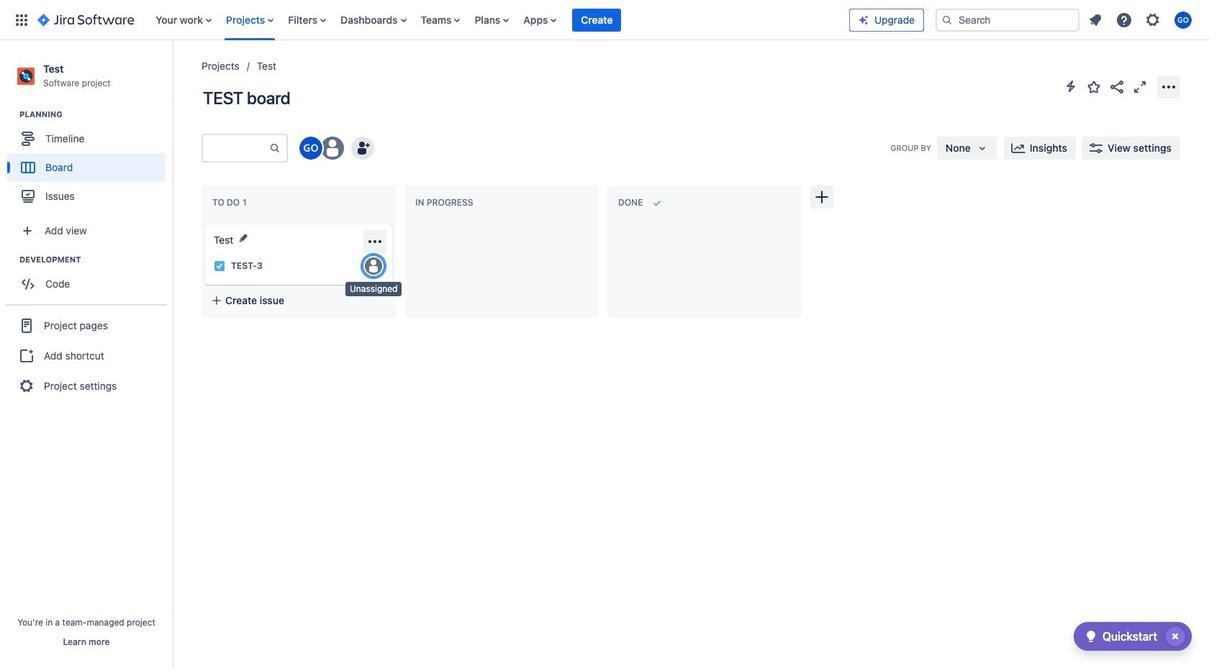 Task type: locate. For each thing, give the bounding box(es) containing it.
create column image
[[813, 189, 831, 206]]

notifications image
[[1087, 11, 1104, 28]]

jira software image
[[37, 11, 134, 28], [37, 11, 134, 28]]

banner
[[0, 0, 1209, 40]]

None search field
[[936, 8, 1080, 31]]

1 heading from the top
[[19, 109, 172, 120]]

1 vertical spatial heading
[[19, 254, 172, 266]]

0 vertical spatial group
[[7, 109, 172, 215]]

heading
[[19, 109, 172, 120], [19, 254, 172, 266]]

2 heading from the top
[[19, 254, 172, 266]]

1 vertical spatial group
[[7, 254, 172, 303]]

2 vertical spatial group
[[6, 305, 167, 407]]

heading for development image
[[19, 254, 172, 266]]

0 vertical spatial heading
[[19, 109, 172, 120]]

planning image
[[2, 106, 19, 123]]

tooltip
[[346, 282, 402, 296]]

your profile and settings image
[[1175, 11, 1192, 28]]

list item
[[573, 0, 622, 40]]

group for planning image
[[7, 109, 172, 215]]

list
[[148, 0, 849, 40], [1083, 7, 1201, 33]]

task image
[[214, 261, 225, 272]]

sidebar element
[[0, 40, 173, 669]]

group
[[7, 109, 172, 215], [7, 254, 172, 303], [6, 305, 167, 407]]

more actions for test-3 test image
[[366, 233, 384, 250]]

settings image
[[1144, 11, 1162, 28]]

create issue image
[[195, 214, 212, 232]]

check image
[[1082, 628, 1100, 646]]



Task type: vqa. For each thing, say whether or not it's contained in the screenshot.
row
no



Task type: describe. For each thing, give the bounding box(es) containing it.
development image
[[2, 251, 19, 269]]

primary element
[[9, 0, 849, 40]]

heading for planning image
[[19, 109, 172, 120]]

more actions image
[[1160, 78, 1178, 95]]

Search this board text field
[[203, 135, 269, 161]]

1 horizontal spatial list
[[1083, 7, 1201, 33]]

automations menu button icon image
[[1062, 78, 1080, 95]]

0 horizontal spatial list
[[148, 0, 849, 40]]

sidebar navigation image
[[157, 58, 189, 86]]

edit summary image
[[238, 233, 249, 244]]

group for development image
[[7, 254, 172, 303]]

to do element
[[212, 197, 250, 208]]

appswitcher icon image
[[13, 11, 30, 28]]

add people image
[[354, 140, 371, 157]]

search image
[[941, 14, 953, 26]]

Search field
[[936, 8, 1080, 31]]

star test board image
[[1085, 78, 1103, 95]]

help image
[[1116, 11, 1133, 28]]

dismiss quickstart image
[[1164, 626, 1187, 649]]

enter full screen image
[[1132, 78, 1149, 95]]



